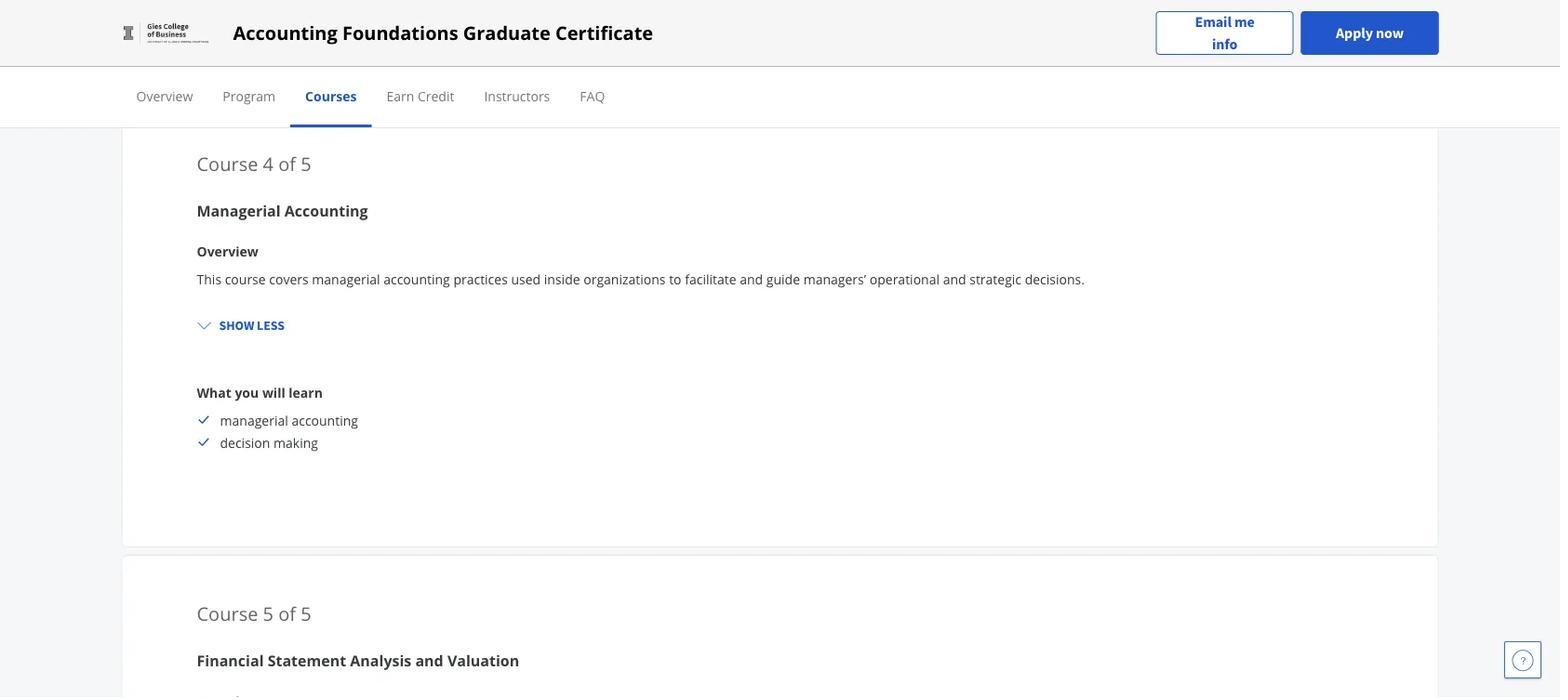 Task type: vqa. For each thing, say whether or not it's contained in the screenshot.
the Email me info
yes



Task type: describe. For each thing, give the bounding box(es) containing it.
0 horizontal spatial and
[[415, 651, 444, 671]]

earn
[[387, 87, 414, 105]]

you
[[235, 384, 259, 401]]

guide
[[766, 270, 800, 288]]

5 for 4
[[301, 151, 311, 176]]

statement
[[268, 651, 346, 671]]

strategic
[[970, 270, 1022, 288]]

decisions.
[[1025, 270, 1085, 288]]

operational
[[870, 270, 940, 288]]

info
[[1212, 35, 1238, 54]]

what
[[197, 384, 231, 401]]

2 horizontal spatial and
[[943, 270, 966, 288]]

course 5 of 5
[[197, 601, 311, 627]]

apply now
[[1336, 24, 1404, 42]]

now
[[1376, 24, 1404, 42]]

analysis
[[350, 651, 412, 671]]

making
[[274, 434, 318, 452]]

used
[[511, 270, 541, 288]]

managerial accounting
[[197, 201, 368, 221]]

1 vertical spatial managerial
[[220, 412, 288, 429]]

university of illinois gies college of business image
[[121, 18, 211, 48]]

me
[[1235, 13, 1255, 31]]

email me info
[[1195, 13, 1255, 54]]

certificate menu element
[[121, 67, 1439, 127]]

overview inside certificate menu element
[[136, 87, 193, 105]]

this course covers managerial accounting practices used inside organizations to facilitate and guide managers' operational and strategic decisions.
[[197, 270, 1085, 288]]

to
[[669, 270, 682, 288]]

5 for 5
[[301, 601, 311, 627]]

course for course 5 of 5
[[197, 601, 258, 627]]

facilitate
[[685, 270, 736, 288]]

1 horizontal spatial and
[[740, 270, 763, 288]]

managerial
[[197, 201, 281, 221]]

courses
[[305, 87, 357, 105]]

course 4 of 5
[[197, 151, 311, 176]]

covers
[[269, 270, 309, 288]]

show
[[219, 317, 254, 334]]

organizations
[[584, 270, 666, 288]]

1 horizontal spatial overview
[[197, 242, 258, 260]]

decision
[[220, 434, 270, 452]]



Task type: locate. For each thing, give the bounding box(es) containing it.
0 vertical spatial accounting
[[233, 20, 338, 46]]

2 of from the top
[[278, 601, 296, 627]]

1 horizontal spatial managerial
[[312, 270, 380, 288]]

accounting up program
[[233, 20, 338, 46]]

program
[[223, 87, 275, 105]]

accounting
[[233, 20, 338, 46], [285, 201, 368, 221]]

program link
[[223, 87, 275, 105]]

what you will learn
[[197, 384, 323, 401]]

of right the 4
[[278, 151, 296, 176]]

course up financial
[[197, 601, 258, 627]]

of for 4
[[278, 151, 296, 176]]

faq
[[580, 87, 605, 105]]

instructors
[[484, 87, 550, 105]]

managers'
[[804, 270, 866, 288]]

0 horizontal spatial accounting
[[292, 412, 358, 429]]

show less
[[219, 317, 285, 334]]

and
[[740, 270, 763, 288], [943, 270, 966, 288], [415, 651, 444, 671]]

earn credit
[[387, 87, 454, 105]]

overview down university of illinois gies college of business image
[[136, 87, 193, 105]]

5 right the 4
[[301, 151, 311, 176]]

0 vertical spatial accounting
[[384, 270, 450, 288]]

and left strategic
[[943, 270, 966, 288]]

help center image
[[1512, 649, 1534, 672]]

show less button
[[189, 309, 292, 342]]

1 horizontal spatial accounting
[[384, 270, 450, 288]]

of up statement
[[278, 601, 296, 627]]

inside
[[544, 270, 580, 288]]

credit
[[418, 87, 454, 105]]

overview link
[[136, 87, 193, 105]]

course
[[225, 270, 266, 288]]

0 horizontal spatial overview
[[136, 87, 193, 105]]

financial statement analysis and valuation
[[197, 651, 519, 671]]

accounting
[[384, 270, 450, 288], [292, 412, 358, 429]]

1 vertical spatial accounting
[[285, 201, 368, 221]]

1 vertical spatial of
[[278, 601, 296, 627]]

accounting down learn
[[292, 412, 358, 429]]

managerial right covers
[[312, 270, 380, 288]]

earn credit link
[[387, 87, 454, 105]]

managerial
[[312, 270, 380, 288], [220, 412, 288, 429]]

email
[[1195, 13, 1232, 31]]

1 of from the top
[[278, 151, 296, 176]]

less
[[257, 317, 285, 334]]

foundations
[[342, 20, 458, 46]]

overview
[[136, 87, 193, 105], [197, 242, 258, 260]]

course left the 4
[[197, 151, 258, 176]]

4
[[263, 151, 274, 176]]

graduate
[[463, 20, 551, 46]]

and left guide on the top of page
[[740, 270, 763, 288]]

2 course from the top
[[197, 601, 258, 627]]

and right the analysis
[[415, 651, 444, 671]]

1 vertical spatial accounting
[[292, 412, 358, 429]]

0 vertical spatial of
[[278, 151, 296, 176]]

decision making
[[220, 434, 318, 452]]

faq link
[[580, 87, 605, 105]]

practices
[[453, 270, 508, 288]]

certificate
[[555, 20, 653, 46]]

courses link
[[305, 87, 357, 105]]

0 vertical spatial overview
[[136, 87, 193, 105]]

0 vertical spatial managerial
[[312, 270, 380, 288]]

course for course 4 of 5
[[197, 151, 258, 176]]

managerial up decision
[[220, 412, 288, 429]]

this
[[197, 270, 222, 288]]

accounting left practices at left top
[[384, 270, 450, 288]]

0 vertical spatial course
[[197, 151, 258, 176]]

valuation
[[447, 651, 519, 671]]

1 course from the top
[[197, 151, 258, 176]]

accounting up covers
[[285, 201, 368, 221]]

5 up financial
[[263, 601, 274, 627]]

will
[[262, 384, 285, 401]]

apply
[[1336, 24, 1373, 42]]

accounting foundations graduate certificate
[[233, 20, 653, 46]]

managerial accounting
[[220, 412, 358, 429]]

email me info button
[[1156, 11, 1294, 55]]

of for 5
[[278, 601, 296, 627]]

1 vertical spatial course
[[197, 601, 258, 627]]

overview up course
[[197, 242, 258, 260]]

5
[[301, 151, 311, 176], [263, 601, 274, 627], [301, 601, 311, 627]]

apply now button
[[1301, 11, 1439, 55]]

of
[[278, 151, 296, 176], [278, 601, 296, 627]]

instructors link
[[484, 87, 550, 105]]

1 vertical spatial overview
[[197, 242, 258, 260]]

financial
[[197, 651, 264, 671]]

0 horizontal spatial managerial
[[220, 412, 288, 429]]

course
[[197, 151, 258, 176], [197, 601, 258, 627]]

learn
[[289, 384, 323, 401]]

5 up statement
[[301, 601, 311, 627]]



